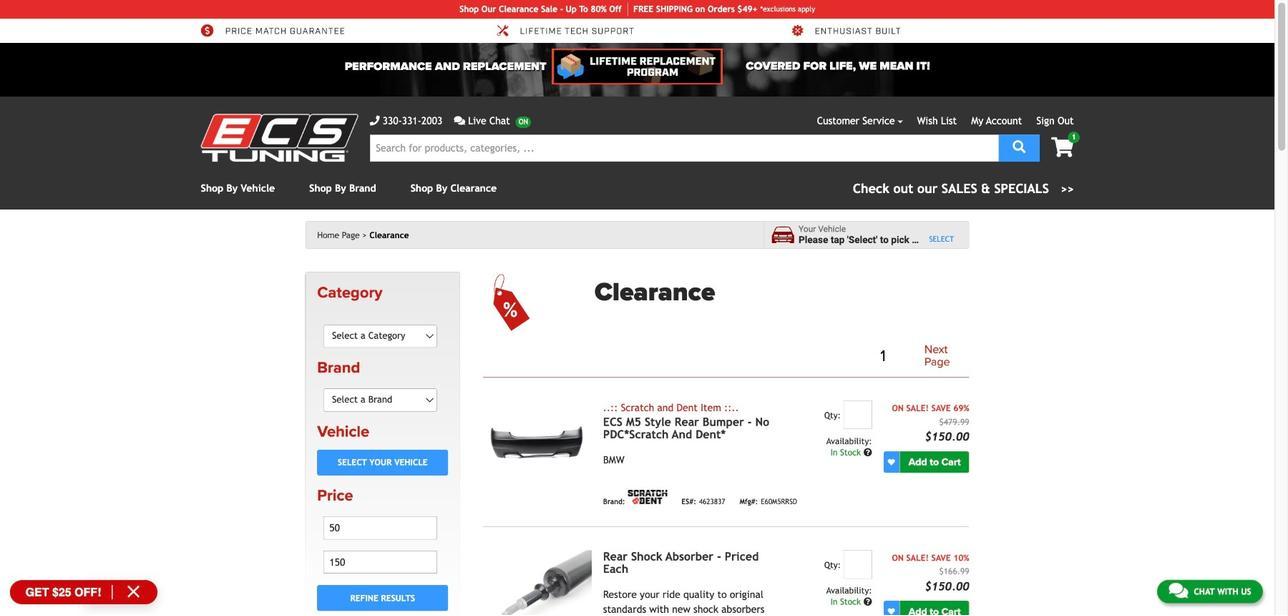 Task type: vqa. For each thing, say whether or not it's contained in the screenshot.
ECS Tuning 'Spin to Win' contest logo
no



Task type: locate. For each thing, give the bounding box(es) containing it.
paginated product list navigation navigation
[[595, 341, 970, 372]]

None number field
[[844, 401, 872, 430], [844, 551, 872, 579], [844, 401, 872, 430], [844, 551, 872, 579]]

Search text field
[[370, 135, 999, 162]]

shopping cart image
[[1052, 138, 1074, 158]]

question circle image
[[864, 598, 872, 606]]

question circle image
[[864, 448, 872, 457]]

comments image
[[454, 116, 465, 126]]

es#58549 - 33526781200 - rear shock absorber - priced each - restore your ride quality to original standards with new shock absorbers - genuine bmw - bmw image
[[483, 551, 592, 616]]

Max Price number field
[[323, 551, 437, 574]]

lifetime replacement program banner image
[[552, 49, 723, 84]]

scratch & dent - corporate logo image
[[628, 491, 668, 505]]

search image
[[1013, 141, 1026, 154]]

add to wish list image
[[888, 459, 895, 466]]



Task type: describe. For each thing, give the bounding box(es) containing it.
add to wish list image
[[888, 609, 895, 616]]

phone image
[[370, 116, 380, 126]]

ecs tuning image
[[201, 114, 358, 162]]

comments image
[[1169, 583, 1189, 600]]

es#4623837 - e60m5rrsd - ecs m5 style rear bumper - no pdc*scratch and dent* - bmw - scratch & dent - bmw image
[[483, 401, 592, 482]]

Min Price number field
[[323, 517, 437, 540]]



